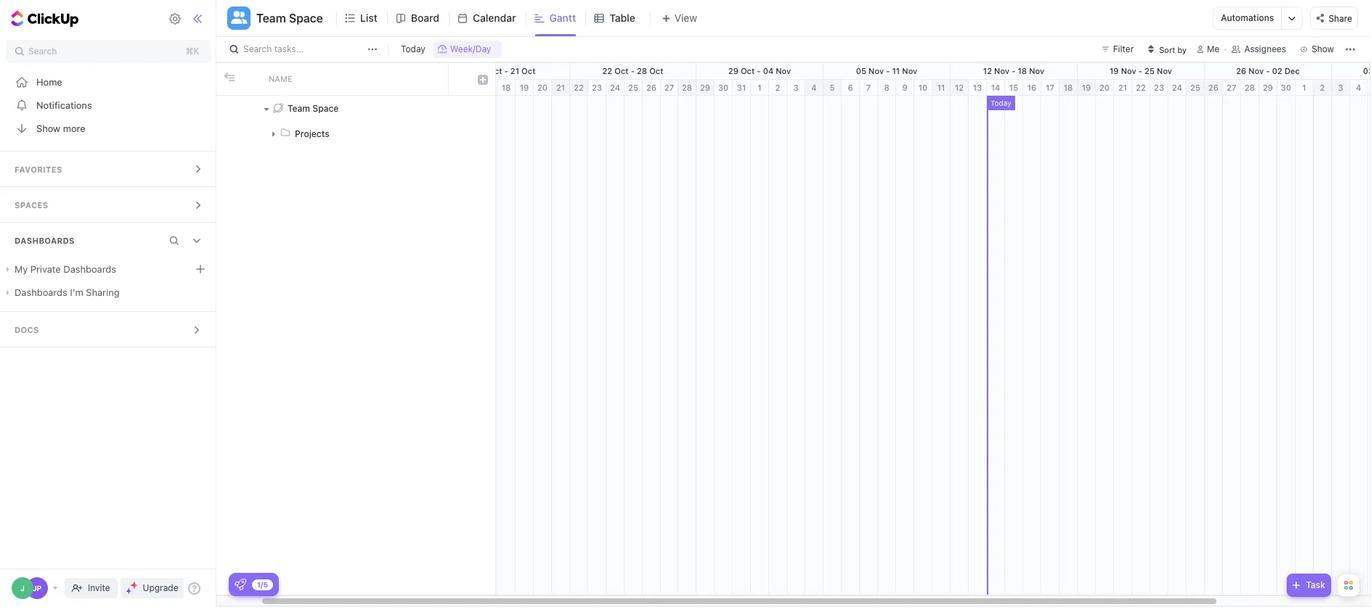 Task type: locate. For each thing, give the bounding box(es) containing it.
name column header
[[260, 63, 449, 95]]

5 nov from the left
[[1029, 66, 1045, 76]]

0 horizontal spatial 27 element
[[661, 80, 678, 96]]

0 vertical spatial today
[[401, 44, 426, 54]]

1
[[758, 83, 762, 92], [1303, 83, 1307, 92]]

2 down "show" dropdown button
[[1320, 83, 1325, 92]]

0 horizontal spatial 24
[[610, 83, 620, 92]]

1 horizontal spatial 23
[[1154, 83, 1164, 92]]

1 horizontal spatial 2
[[1320, 83, 1325, 92]]

onboarding checklist button image
[[235, 580, 246, 591]]

19 nov - 25 nov
[[1110, 66, 1172, 76]]

28 element
[[678, 80, 697, 96], [1241, 80, 1260, 96]]

26 nov - 02 dec element
[[1205, 63, 1332, 79]]

30 down dec
[[1281, 83, 1292, 92]]

24
[[610, 83, 620, 92], [1172, 83, 1183, 92]]

1 horizontal spatial 28 element
[[1241, 80, 1260, 96]]

0 horizontal spatial 22
[[574, 83, 584, 92]]

1 down the "26 nov - 02 dec" element
[[1303, 83, 1307, 92]]

18 right 16 element
[[1064, 83, 1073, 92]]

27
[[665, 83, 674, 92], [1227, 83, 1237, 92]]

0 horizontal spatial 28 element
[[678, 80, 697, 96]]

1 vertical spatial 15
[[1010, 83, 1019, 92]]

3 oct from the left
[[615, 66, 629, 76]]

2 4 from the left
[[1356, 83, 1362, 92]]

22 element
[[570, 80, 588, 96], [1132, 80, 1151, 96]]

show button
[[1296, 41, 1339, 58]]

15 for 15 oct - 21 oct
[[477, 66, 486, 76]]

24 element down 22 oct - 28 oct
[[607, 80, 625, 96]]

25 down sort by dropdown button
[[1145, 66, 1155, 76]]

0 horizontal spatial 15
[[477, 66, 486, 76]]

5 - from the left
[[1012, 66, 1016, 76]]

29 oct - 04 nov
[[728, 66, 791, 76]]

1 vertical spatial dashboards
[[15, 287, 67, 299]]

nov down "filter" at the top
[[1121, 66, 1137, 76]]

dashboards up private at the top of the page
[[15, 236, 75, 246]]

25 element down 22 oct - 28 oct element
[[625, 80, 643, 96]]

1 horizontal spatial 21
[[556, 83, 565, 92]]

 image
[[224, 72, 234, 82], [478, 75, 488, 85]]

28 element down "26 nov - 02 dec"
[[1241, 80, 1260, 96]]

22 down 19 nov - 25 nov element
[[1136, 83, 1146, 92]]

28 left 31
[[682, 83, 692, 92]]

25 element
[[625, 80, 643, 96], [1187, 80, 1205, 96]]

- inside 29 oct - 04 nov element
[[757, 66, 761, 76]]

6 - from the left
[[1139, 66, 1143, 76]]

- inside 22 oct - 28 oct element
[[631, 66, 635, 76]]

upgrade link
[[120, 579, 184, 599]]

today
[[401, 44, 426, 54], [991, 99, 1012, 108]]

22 for 1st 22 element from the left
[[574, 83, 584, 92]]

0 horizontal spatial show
[[36, 122, 60, 134]]

22 down 22 oct - 28 oct element
[[574, 83, 584, 92]]

0 horizontal spatial 18 element
[[498, 80, 516, 96]]

2 17 element from the left
[[1042, 80, 1060, 96]]

column header
[[216, 63, 238, 95], [238, 63, 260, 95], [449, 63, 471, 95], [471, 63, 495, 95]]

30 left 31
[[718, 83, 729, 92]]

team inside cell
[[288, 103, 310, 114]]

1 horizontal spatial 29 element
[[1260, 80, 1278, 96]]

17
[[484, 83, 492, 92], [1046, 83, 1055, 92]]

24 down 22 oct - 28 oct
[[610, 83, 620, 92]]

today down board
[[401, 44, 426, 54]]

0 vertical spatial team space
[[256, 12, 323, 25]]

1 23 from the left
[[592, 83, 602, 92]]

1 24 from the left
[[610, 83, 620, 92]]

22 inside 22 oct - 28 oct element
[[603, 66, 612, 76]]

0 horizontal spatial 29
[[700, 83, 710, 92]]

more
[[63, 122, 85, 134]]

0 horizontal spatial 29 element
[[697, 80, 715, 96]]

2 21 element from the left
[[1114, 80, 1132, 96]]

12 right 11 element
[[955, 83, 964, 92]]

2 horizontal spatial 21
[[1119, 83, 1127, 92]]

tasks...
[[274, 44, 304, 54]]

1 17 from the left
[[484, 83, 492, 92]]

1 30 element from the left
[[715, 80, 733, 96]]

12
[[983, 66, 992, 76], [955, 83, 964, 92]]

- for 25
[[1139, 66, 1143, 76]]

 image left name
[[224, 72, 234, 82]]

1 horizontal spatial 3
[[1338, 83, 1343, 92]]

15 oct - 21 oct element
[[443, 63, 570, 79]]

11
[[892, 66, 900, 76], [937, 83, 945, 92]]

show left more
[[36, 122, 60, 134]]

1 horizontal spatial 15
[[1010, 83, 1019, 92]]

29 down the "26 nov - 02 dec" element
[[1263, 83, 1273, 92]]

1 17 element from the left
[[479, 80, 498, 96]]

31 element
[[733, 80, 751, 96]]

my private dashboards
[[15, 264, 116, 275]]

1 3 from the left
[[794, 83, 799, 92]]

23
[[592, 83, 602, 92], [1154, 83, 1164, 92]]

2 24 from the left
[[1172, 83, 1183, 92]]

- left 02 on the top right
[[1266, 66, 1270, 76]]

space up search tasks... text field
[[289, 12, 323, 25]]

0 horizontal spatial 23 element
[[588, 80, 607, 96]]

0 horizontal spatial 1
[[758, 83, 762, 92]]

26
[[1236, 66, 1247, 76], [646, 83, 657, 92], [1209, 83, 1219, 92]]

18 inside 12 nov - 18 nov element
[[1018, 66, 1027, 76]]

0 horizontal spatial 20 element
[[534, 80, 552, 96]]

1 dashboards from the top
[[15, 236, 75, 246]]

24 element
[[607, 80, 625, 96], [1169, 80, 1187, 96]]

3 down 03 dec - 09 dec element
[[1338, 83, 1343, 92]]

space inside team space button
[[289, 12, 323, 25]]

2 horizontal spatial 18
[[1064, 83, 1073, 92]]

today down 14 element
[[991, 99, 1012, 108]]

notifications link
[[0, 94, 217, 117]]

0 horizontal spatial team
[[256, 12, 286, 25]]

30
[[718, 83, 729, 92], [1281, 83, 1292, 92]]

row group
[[216, 96, 495, 596]]

20
[[537, 83, 548, 92], [1100, 83, 1110, 92]]

team space button
[[251, 2, 323, 34]]

26 element
[[643, 80, 661, 96], [1205, 80, 1223, 96]]

3
[[794, 83, 799, 92], [1338, 83, 1343, 92]]

search tasks...
[[243, 44, 304, 54]]

by
[[1178, 45, 1187, 54]]

18
[[1018, 66, 1027, 76], [502, 83, 511, 92], [1064, 83, 1073, 92]]

12 for 12
[[955, 83, 964, 92]]

search up the home
[[28, 46, 57, 57]]

21
[[510, 66, 519, 76], [556, 83, 565, 92], [1119, 83, 1127, 92]]

25 down me button
[[1191, 83, 1201, 92]]

23 element
[[588, 80, 607, 96], [1151, 80, 1169, 96]]

0 horizontal spatial 3
[[794, 83, 799, 92]]

2 30 from the left
[[1281, 83, 1292, 92]]

3 column header from the left
[[449, 63, 471, 95]]

0 horizontal spatial 24 element
[[607, 80, 625, 96]]

0 horizontal spatial today
[[401, 44, 426, 54]]

29
[[728, 66, 739, 76], [700, 83, 710, 92], [1263, 83, 1273, 92]]

0 horizontal spatial 28
[[637, 66, 647, 76]]

0 horizontal spatial 27
[[665, 83, 674, 92]]

18 down '15 oct - 21 oct' element
[[502, 83, 511, 92]]

tree grid containing team space
[[216, 63, 495, 596]]

16
[[1028, 83, 1037, 92]]

2 - from the left
[[631, 66, 635, 76]]

29 up 31
[[728, 66, 739, 76]]

1 horizontal spatial 12
[[983, 66, 992, 76]]

2 oct from the left
[[522, 66, 536, 76]]

- down filter "dropdown button"
[[1139, 66, 1143, 76]]

3 nov from the left
[[902, 66, 918, 76]]

28 down "26 nov - 02 dec"
[[1245, 83, 1255, 92]]

-
[[504, 66, 508, 76], [631, 66, 635, 76], [757, 66, 761, 76], [886, 66, 890, 76], [1012, 66, 1016, 76], [1139, 66, 1143, 76], [1266, 66, 1270, 76]]

21 element down '15 oct - 21 oct' element
[[552, 80, 570, 96]]

22 element down 22 oct - 28 oct element
[[570, 80, 588, 96]]

1 horizontal spatial 25
[[1145, 66, 1155, 76]]

search
[[243, 44, 272, 54], [28, 46, 57, 57]]

1 horizontal spatial 18
[[1018, 66, 1027, 76]]

30 element
[[715, 80, 733, 96], [1278, 80, 1296, 96]]

1 horizontal spatial 28
[[682, 83, 692, 92]]

24 element down "by"
[[1169, 80, 1187, 96]]

1 24 element from the left
[[607, 80, 625, 96]]

5 element
[[1368, 80, 1371, 96]]

1 vertical spatial team space
[[288, 103, 339, 114]]

show down share button
[[1312, 44, 1334, 54]]

j
[[20, 585, 25, 593]]

17 element down the 15 oct - 21 oct
[[479, 80, 498, 96]]

18 for 1st 18 element from the right
[[1064, 83, 1073, 92]]

23 down 22 oct - 28 oct element
[[592, 83, 602, 92]]

1 horizontal spatial today
[[991, 99, 1012, 108]]

0 horizontal spatial 26 element
[[643, 80, 661, 96]]

nov
[[776, 66, 791, 76], [869, 66, 884, 76], [902, 66, 918, 76], [994, 66, 1010, 76], [1029, 66, 1045, 76], [1121, 66, 1137, 76], [1157, 66, 1172, 76], [1249, 66, 1264, 76]]

search for search
[[28, 46, 57, 57]]

24 down sort by
[[1172, 83, 1183, 92]]

0 vertical spatial dashboards
[[15, 236, 75, 246]]

share
[[1329, 13, 1353, 24]]

2
[[775, 83, 780, 92], [1320, 83, 1325, 92]]

1 horizontal spatial 30 element
[[1278, 80, 1296, 96]]

1 horizontal spatial 27
[[1227, 83, 1237, 92]]

name
[[269, 74, 292, 84]]

nov up 9
[[902, 66, 918, 76]]

- inside 19 nov - 25 nov element
[[1139, 66, 1143, 76]]

2 horizontal spatial 26
[[1236, 66, 1247, 76]]

- inside 05 nov - 11 nov element
[[886, 66, 890, 76]]

show inside the sidebar navigation
[[36, 122, 60, 134]]

0 vertical spatial show
[[1312, 44, 1334, 54]]

gantt link
[[550, 0, 582, 36]]

05
[[856, 66, 867, 76]]

spaces
[[15, 200, 48, 210]]

show more
[[36, 122, 85, 134]]

27 down "26 nov - 02 dec"
[[1227, 83, 1237, 92]]

7 - from the left
[[1266, 66, 1270, 76]]

21 element
[[552, 80, 570, 96], [1114, 80, 1132, 96]]

filter
[[1113, 44, 1134, 54]]

2 27 element from the left
[[1223, 80, 1241, 96]]

1 horizontal spatial 19
[[1082, 83, 1091, 92]]

12 nov - 18 nov
[[983, 66, 1045, 76]]

show
[[1312, 44, 1334, 54], [36, 122, 60, 134]]

19 down filter "dropdown button"
[[1110, 66, 1119, 76]]

05 nov - 11 nov
[[856, 66, 918, 76]]

29 element left 31
[[697, 80, 715, 96]]

 image down the calendar
[[478, 75, 488, 85]]

table
[[610, 12, 635, 24]]

user group image
[[231, 11, 247, 24]]

team space up tasks...
[[256, 12, 323, 25]]

tree grid
[[216, 63, 495, 596]]

23 down 19 nov - 25 nov element
[[1154, 83, 1164, 92]]

0 horizontal spatial 25 element
[[625, 80, 643, 96]]

team up projects
[[288, 103, 310, 114]]

0 vertical spatial team
[[256, 12, 286, 25]]

sidebar settings image
[[169, 12, 182, 25]]

1 vertical spatial 11
[[937, 83, 945, 92]]

view button
[[650, 9, 702, 27]]

26 down me button
[[1209, 83, 1219, 92]]

team up search tasks...
[[256, 12, 286, 25]]

2 3 from the left
[[1338, 83, 1343, 92]]

1 oct from the left
[[488, 66, 502, 76]]

22 down the table
[[603, 66, 612, 76]]

22 oct - 28 oct
[[603, 66, 664, 76]]

projects - 0.00% row
[[216, 121, 495, 147]]

0 horizontal spatial 12
[[955, 83, 964, 92]]

2 dashboards from the top
[[15, 287, 67, 299]]

nov left 02 on the top right
[[1249, 66, 1264, 76]]

27 element
[[661, 80, 678, 96], [1223, 80, 1241, 96]]

list
[[360, 12, 378, 24]]

18 up 15 element
[[1018, 66, 1027, 76]]

12 element
[[951, 80, 969, 96]]

28 down table link
[[637, 66, 647, 76]]

sparkle svg 2 image
[[126, 589, 132, 595]]

21 element down 19 nov - 25 nov
[[1114, 80, 1132, 96]]

1 vertical spatial show
[[36, 122, 60, 134]]

22 oct - 28 oct element
[[570, 63, 697, 79]]

0 horizontal spatial  image
[[224, 72, 234, 82]]

2 23 from the left
[[1154, 83, 1164, 92]]

20 down '15 oct - 21 oct' element
[[537, 83, 548, 92]]

2 24 element from the left
[[1169, 80, 1187, 96]]

nov up 14
[[994, 66, 1010, 76]]

jp
[[33, 585, 42, 593]]

2 28 element from the left
[[1241, 80, 1260, 96]]

task
[[1306, 580, 1326, 591]]

30 for second 30 element from the right
[[718, 83, 729, 92]]

18 for 1st 18 element from the left
[[502, 83, 511, 92]]

1 horizontal spatial 20
[[1100, 83, 1110, 92]]

my
[[15, 264, 28, 275]]

2 2 from the left
[[1320, 83, 1325, 92]]

29 oct - 04 nov element
[[697, 63, 824, 79]]

0 horizontal spatial 17 element
[[479, 80, 498, 96]]

notifications
[[36, 99, 92, 111]]

1 horizontal spatial 19 element
[[1078, 80, 1096, 96]]

1 horizontal spatial 30
[[1281, 83, 1292, 92]]

27 element down "26 nov - 02 dec"
[[1223, 80, 1241, 96]]

0 vertical spatial 15
[[477, 66, 486, 76]]

- for 02
[[1266, 66, 1270, 76]]

0 vertical spatial 12
[[983, 66, 992, 76]]

0 horizontal spatial 21 element
[[552, 80, 570, 96]]

board
[[411, 12, 439, 24]]

21 down '15 oct - 21 oct' element
[[556, 83, 565, 92]]

team space
[[256, 12, 323, 25], [288, 103, 339, 114]]

1 vertical spatial today
[[991, 99, 1012, 108]]

29 element down the "26 nov - 02 dec" element
[[1260, 80, 1278, 96]]

19 down '15 oct - 21 oct' element
[[520, 83, 529, 92]]

18 element down '15 oct - 21 oct' element
[[498, 80, 516, 96]]

- for 28
[[631, 66, 635, 76]]

30 element down dec
[[1278, 80, 1296, 96]]

19 element down '15 oct - 21 oct' element
[[516, 80, 534, 96]]

28 element left 31
[[678, 80, 697, 96]]

0 horizontal spatial 20
[[537, 83, 548, 92]]

24 for 1st 24 element from right
[[1172, 83, 1183, 92]]

2 23 element from the left
[[1151, 80, 1169, 96]]

2 horizontal spatial 29
[[1263, 83, 1273, 92]]

assignees button
[[1226, 41, 1293, 58]]

space
[[289, 12, 323, 25], [313, 103, 339, 114]]

1 horizontal spatial 21 element
[[1114, 80, 1132, 96]]

- down calendar link
[[504, 66, 508, 76]]

25 down 22 oct - 28 oct element
[[628, 83, 638, 92]]

0 horizontal spatial 17
[[484, 83, 492, 92]]

1 horizontal spatial 24
[[1172, 83, 1183, 92]]

17 right 16 element
[[1046, 83, 1055, 92]]

3 left 5
[[794, 83, 799, 92]]

17 down the 15 oct - 21 oct
[[484, 83, 492, 92]]

4 column header from the left
[[471, 63, 495, 95]]

15 element
[[1005, 80, 1023, 96]]

23 element down 19 nov - 25 nov element
[[1151, 80, 1169, 96]]

12 up 14
[[983, 66, 992, 76]]

25 element down me button
[[1187, 80, 1205, 96]]

23 element down 22 oct - 28 oct
[[588, 80, 607, 96]]

2 30 element from the left
[[1278, 80, 1296, 96]]

15
[[477, 66, 486, 76], [1010, 83, 1019, 92]]

18 element
[[498, 80, 516, 96], [1060, 80, 1078, 96]]

19 element
[[516, 80, 534, 96], [1078, 80, 1096, 96]]

1 vertical spatial team
[[288, 103, 310, 114]]

nov right "05"
[[869, 66, 884, 76]]

team space up projects
[[288, 103, 339, 114]]

1 horizontal spatial 18 element
[[1060, 80, 1078, 96]]

1 - from the left
[[504, 66, 508, 76]]

0 horizontal spatial 19 element
[[516, 80, 534, 96]]

2 down 29 oct - 04 nov element
[[775, 83, 780, 92]]

20 element
[[534, 80, 552, 96], [1096, 80, 1114, 96]]

0 horizontal spatial 2
[[775, 83, 780, 92]]

1 horizontal spatial 27 element
[[1223, 80, 1241, 96]]

0 horizontal spatial 30 element
[[715, 80, 733, 96]]

20 down 19 nov - 25 nov
[[1100, 83, 1110, 92]]

15 down 12 nov - 18 nov element
[[1010, 83, 1019, 92]]

dashboards
[[15, 236, 75, 246], [15, 287, 67, 299]]

space up projects
[[313, 103, 339, 114]]

26 element down 22 oct - 28 oct element
[[643, 80, 661, 96]]

1 horizontal spatial 20 element
[[1096, 80, 1114, 96]]

26 nov - 02 dec
[[1236, 66, 1300, 76]]

1 25 element from the left
[[625, 80, 643, 96]]

show inside dropdown button
[[1312, 44, 1334, 54]]

1 horizontal spatial 1
[[1303, 83, 1307, 92]]

search left tasks...
[[243, 44, 272, 54]]

15 down the calendar
[[477, 66, 486, 76]]

1 28 element from the left
[[678, 80, 697, 96]]

4 - from the left
[[886, 66, 890, 76]]

oct
[[488, 66, 502, 76], [522, 66, 536, 76], [615, 66, 629, 76], [650, 66, 664, 76], [741, 66, 755, 76]]

1 horizontal spatial 26 element
[[1205, 80, 1223, 96]]

1 vertical spatial 12
[[955, 83, 964, 92]]

4
[[812, 83, 817, 92], [1356, 83, 1362, 92]]

show for show
[[1312, 44, 1334, 54]]

20 element down 19 nov - 25 nov
[[1096, 80, 1114, 96]]

1 30 from the left
[[718, 83, 729, 92]]

- for 21
[[504, 66, 508, 76]]

0 horizontal spatial search
[[28, 46, 57, 57]]

29 element
[[697, 80, 715, 96], [1260, 80, 1278, 96]]

1 horizontal spatial 22
[[603, 66, 612, 76]]

9
[[902, 83, 908, 92]]

2 horizontal spatial 22
[[1136, 83, 1146, 92]]

04
[[763, 66, 774, 76]]

0 horizontal spatial 18
[[502, 83, 511, 92]]

nov down sort by dropdown button
[[1157, 66, 1172, 76]]

21 down 19 nov - 25 nov
[[1119, 83, 1127, 92]]

- for 11
[[886, 66, 890, 76]]

1 horizontal spatial search
[[243, 44, 272, 54]]

team
[[256, 12, 286, 25], [288, 103, 310, 114]]

22
[[603, 66, 612, 76], [574, 83, 584, 92], [1136, 83, 1146, 92]]

0 horizontal spatial 26
[[646, 83, 657, 92]]

30 element left 31
[[715, 80, 733, 96]]

19 right 16 element
[[1082, 83, 1091, 92]]

automations button
[[1214, 7, 1282, 29]]

0 horizontal spatial 11
[[892, 66, 900, 76]]

board link
[[411, 0, 445, 36]]

3 - from the left
[[757, 66, 761, 76]]

21 down calendar link
[[510, 66, 519, 76]]

27 element down 22 oct - 28 oct element
[[661, 80, 678, 96]]

26 down assignees button
[[1236, 66, 1247, 76]]

27 down 22 oct - 28 oct element
[[665, 83, 674, 92]]

gantt
[[550, 12, 576, 24]]

0 horizontal spatial 4
[[812, 83, 817, 92]]

26 element down me
[[1205, 80, 1223, 96]]

1 vertical spatial space
[[313, 103, 339, 114]]

2 17 from the left
[[1046, 83, 1055, 92]]

22 element down 19 nov - 25 nov element
[[1132, 80, 1151, 96]]

0 vertical spatial space
[[289, 12, 323, 25]]

17 element
[[479, 80, 498, 96], [1042, 80, 1060, 96]]

sort
[[1159, 45, 1175, 54]]

- inside '15 oct - 21 oct' element
[[504, 66, 508, 76]]

1 horizontal spatial 4
[[1356, 83, 1362, 92]]

nov right the 04 at the top of the page
[[776, 66, 791, 76]]

4 left 5
[[812, 83, 817, 92]]

0 horizontal spatial 30
[[718, 83, 729, 92]]

5 oct from the left
[[741, 66, 755, 76]]

1 horizontal spatial 22 element
[[1132, 80, 1151, 96]]

4 left the 5 element
[[1356, 83, 1362, 92]]

10
[[919, 83, 928, 92]]

29 left 31
[[700, 83, 710, 92]]

2 27 from the left
[[1227, 83, 1237, 92]]

0 horizontal spatial 23
[[592, 83, 602, 92]]

1 down 29 oct - 04 nov element
[[758, 83, 762, 92]]

31
[[737, 83, 746, 92]]

1 horizontal spatial  image
[[478, 75, 488, 85]]

1 horizontal spatial 24 element
[[1169, 80, 1187, 96]]

- inside 12 nov - 18 nov element
[[1012, 66, 1016, 76]]

- inside the "26 nov - 02 dec" element
[[1266, 66, 1270, 76]]

table link
[[610, 0, 641, 36]]

- up the 8 at the right top of page
[[886, 66, 890, 76]]

0 horizontal spatial 22 element
[[570, 80, 588, 96]]

1 horizontal spatial 17 element
[[1042, 80, 1060, 96]]

team space inside cell
[[288, 103, 339, 114]]

search inside the sidebar navigation
[[28, 46, 57, 57]]

0 horizontal spatial 19
[[520, 83, 529, 92]]

19 element down filter "dropdown button"
[[1078, 80, 1096, 96]]

15 for 15
[[1010, 83, 1019, 92]]

03
[[1363, 66, 1371, 76]]

dashboards for dashboards i'm sharing
[[15, 287, 67, 299]]

nov up 16
[[1029, 66, 1045, 76]]

2 horizontal spatial 28
[[1245, 83, 1255, 92]]

- left the 04 at the top of the page
[[757, 66, 761, 76]]

1 1 from the left
[[758, 83, 762, 92]]



Task type: vqa. For each thing, say whether or not it's contained in the screenshot.
Status name... text box
no



Task type: describe. For each thing, give the bounding box(es) containing it.
filter button
[[1096, 41, 1140, 58]]

view
[[675, 12, 697, 24]]

28 for 2nd 28 element from right
[[682, 83, 692, 92]]

Search tasks... text field
[[243, 39, 364, 60]]

5
[[830, 83, 835, 92]]

1 19 element from the left
[[516, 80, 534, 96]]

1 21 element from the left
[[552, 80, 570, 96]]

calendar link
[[473, 0, 522, 36]]

23 for first "23" element from left
[[592, 83, 602, 92]]

home link
[[0, 70, 217, 94]]

2 20 element from the left
[[1096, 80, 1114, 96]]

invite
[[88, 583, 110, 594]]

2 18 element from the left
[[1060, 80, 1078, 96]]

oct for 29
[[741, 66, 755, 76]]

11 element
[[933, 80, 951, 96]]

sort by button
[[1143, 41, 1191, 58]]

0 horizontal spatial 25
[[628, 83, 638, 92]]

calendar
[[473, 12, 516, 24]]

2 1 from the left
[[1303, 83, 1307, 92]]

12 nov - 18 nov element
[[951, 63, 1078, 79]]

2 25 element from the left
[[1187, 80, 1205, 96]]

23 for second "23" element
[[1154, 83, 1164, 92]]

⌘k
[[186, 46, 199, 57]]

21 for 2nd 21 element from the right
[[556, 83, 565, 92]]

1 26 element from the left
[[643, 80, 661, 96]]

17 for second 17 element
[[1046, 83, 1055, 92]]

1 20 element from the left
[[534, 80, 552, 96]]

22 for 22 oct - 28 oct
[[603, 66, 612, 76]]

14 element
[[987, 80, 1005, 96]]

1 horizontal spatial 26
[[1209, 83, 1219, 92]]

2 20 from the left
[[1100, 83, 1110, 92]]

list link
[[360, 0, 383, 36]]

- for 04
[[757, 66, 761, 76]]

search for search tasks...
[[243, 44, 272, 54]]

15 oct - 21 oct
[[477, 66, 536, 76]]

2 22 element from the left
[[1132, 80, 1151, 96]]

team space - 0.00% row
[[216, 96, 495, 121]]

sidebar navigation
[[0, 0, 219, 608]]

1 18 element from the left
[[498, 80, 516, 96]]

8 nov from the left
[[1249, 66, 1264, 76]]

2 19 element from the left
[[1078, 80, 1096, 96]]

1 4 from the left
[[812, 83, 817, 92]]

6
[[848, 83, 853, 92]]

2 nov from the left
[[869, 66, 884, 76]]

0 vertical spatial 11
[[892, 66, 900, 76]]

1 27 element from the left
[[661, 80, 678, 96]]

16 element
[[1023, 80, 1042, 96]]

2 horizontal spatial 19
[[1110, 66, 1119, 76]]

me
[[1207, 44, 1220, 54]]

team inside button
[[256, 12, 286, 25]]

row group containing team space
[[216, 96, 495, 596]]

favorites button
[[0, 152, 217, 187]]

docs
[[15, 325, 39, 335]]

dashboards i'm sharing
[[15, 287, 120, 299]]

1 20 from the left
[[537, 83, 548, 92]]

sort by
[[1159, 45, 1187, 54]]

13
[[973, 83, 982, 92]]

favorites
[[15, 165, 62, 174]]

assignees
[[1245, 44, 1287, 54]]

10 element
[[915, 80, 933, 96]]

oct for 22
[[615, 66, 629, 76]]

today inside button
[[401, 44, 426, 54]]

dashboards
[[63, 264, 116, 275]]

me button
[[1191, 41, 1226, 58]]

sharing
[[86, 287, 120, 299]]

dec
[[1285, 66, 1300, 76]]

automations
[[1221, 12, 1274, 23]]

19 nov - 25 nov element
[[1078, 63, 1205, 79]]

21 for 1st 21 element from right
[[1119, 83, 1127, 92]]

14
[[991, 83, 1000, 92]]

- for 18
[[1012, 66, 1016, 76]]

oct for 15
[[488, 66, 502, 76]]

2 26 element from the left
[[1205, 80, 1223, 96]]

4 oct from the left
[[650, 66, 664, 76]]

1 23 element from the left
[[588, 80, 607, 96]]

03 dec - 09 dec element
[[1332, 63, 1371, 79]]

team space cell
[[260, 96, 449, 121]]

sparkle svg 1 image
[[130, 583, 138, 590]]

17 for 1st 17 element from left
[[484, 83, 492, 92]]

22 for first 22 element from the right
[[1136, 83, 1146, 92]]

home
[[36, 76, 62, 88]]

8
[[884, 83, 890, 92]]

7
[[866, 83, 871, 92]]

7 nov from the left
[[1157, 66, 1172, 76]]

2 column header from the left
[[238, 63, 260, 95]]

30 for first 30 element from right
[[1281, 83, 1292, 92]]

1 column header from the left
[[216, 63, 238, 95]]

1 27 from the left
[[665, 83, 674, 92]]

name row
[[216, 63, 495, 96]]

upgrade
[[143, 583, 178, 594]]

1 2 from the left
[[775, 83, 780, 92]]

0 horizontal spatial 21
[[510, 66, 519, 76]]

onboarding checklist button element
[[235, 580, 246, 591]]

1 22 element from the left
[[570, 80, 588, 96]]

show for show more
[[36, 122, 60, 134]]

13 element
[[969, 80, 987, 96]]

4 nov from the left
[[994, 66, 1010, 76]]

private
[[30, 264, 61, 275]]

space inside team space cell
[[313, 103, 339, 114]]

today button
[[397, 41, 430, 58]]

2 29 element from the left
[[1260, 80, 1278, 96]]

i'm
[[70, 287, 83, 299]]

1 horizontal spatial 11
[[937, 83, 945, 92]]

dashboards for dashboards
[[15, 236, 75, 246]]

05 nov - 11 nov element
[[824, 63, 951, 79]]

projects cell
[[260, 121, 449, 147]]

6 nov from the left
[[1121, 66, 1137, 76]]

28 for 2nd 28 element
[[1245, 83, 1255, 92]]

24 for 2nd 24 element from the right
[[610, 83, 620, 92]]

1 29 element from the left
[[697, 80, 715, 96]]

share button
[[1311, 7, 1358, 30]]

1 nov from the left
[[776, 66, 791, 76]]

12 for 12 nov - 18 nov
[[983, 66, 992, 76]]

2 horizontal spatial 25
[[1191, 83, 1201, 92]]

1/5
[[257, 581, 268, 589]]

02
[[1272, 66, 1283, 76]]

projects
[[295, 128, 330, 139]]

team space inside button
[[256, 12, 323, 25]]

1 horizontal spatial 29
[[728, 66, 739, 76]]



